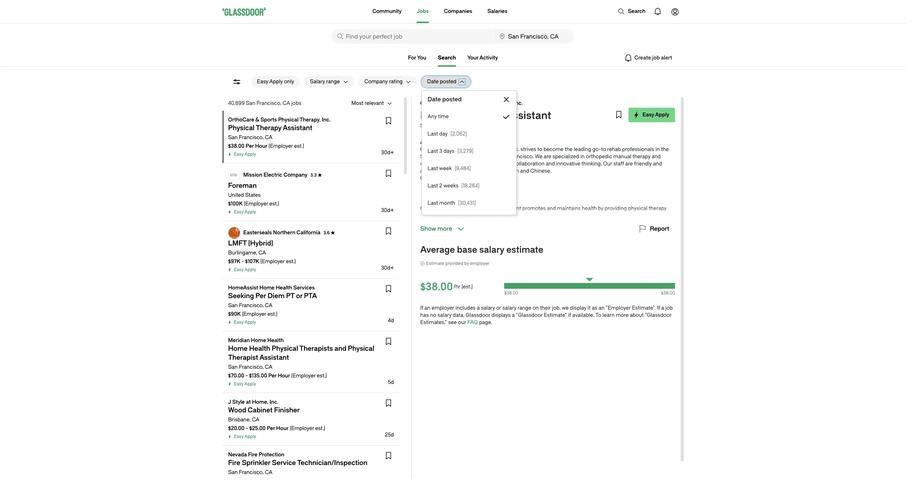 Task type: locate. For each thing, give the bounding box(es) containing it.
estimate"
[[544, 312, 567, 318]]

more inside the if an employer includes a salary or salary range on their job, we display it as an "employer estimate".  if a job has no salary data, glassdoor displays a "glassdoor estimate" if available.  to learn more about "glassdoor estimates," see our
[[616, 312, 629, 318]]

j
[[228, 399, 231, 405]]

francisco, down orthocare & sports physical therapy, inc.
[[239, 135, 264, 141]]

orthocare down '40,699'
[[228, 117, 254, 123]]

home
[[260, 285, 275, 291], [251, 338, 266, 344]]

2
[[440, 183, 442, 189]]

in down 'mentality.'
[[506, 242, 510, 248]]

provided
[[446, 261, 463, 266]]

$38.00 inside san francisco, ca $38.00 per hour (employer est.)
[[228, 143, 245, 149]]

ca left jobs
[[283, 100, 290, 106]]

specialized
[[553, 154, 580, 160]]

and
[[439, 154, 448, 160], [652, 154, 661, 160], [546, 161, 555, 167], [653, 161, 662, 167], [456, 168, 465, 174], [520, 168, 529, 174], [547, 206, 556, 212], [620, 220, 629, 226], [444, 227, 453, 233], [550, 242, 559, 248]]

burlingame, ca $97k - $107k (employer est.)
[[228, 250, 296, 265]]

1 horizontal spatial range
[[518, 305, 532, 311]]

about
[[630, 312, 644, 318]]

last for last month [30,431]
[[428, 200, 438, 206]]

ca inside the san francisco, ca $70.00 - $135.00 per hour (employer est.)
[[265, 364, 273, 370]]

2 vertical spatial sports
[[452, 146, 468, 153]]

0 horizontal spatial are
[[466, 168, 474, 174]]

0 horizontal spatial more
[[438, 225, 453, 232]]

therapy, inside the orthocare & sports physical therapy, inc. physical therapy assistant san francisco, ca
[[492, 100, 513, 106]]

therapy up of
[[479, 206, 498, 212]]

more up customer
[[438, 225, 453, 232]]

range left on
[[518, 305, 532, 311]]

therapy up is
[[531, 242, 549, 248]]

/hr
[[454, 284, 461, 290]]

2 vertical spatial by
[[465, 261, 469, 266]]

& right 3
[[447, 146, 451, 153]]

salaries
[[488, 8, 508, 14]]

salary right or
[[503, 305, 517, 311]]

1 vertical spatial company
[[284, 172, 308, 178]]

community
[[373, 8, 402, 14]]

northern
[[273, 230, 296, 236]]

30d+ for easterseals northern california
[[381, 265, 394, 271]]

3.6
[[324, 230, 330, 235]]

mission
[[243, 172, 263, 178]]

by down supervision
[[478, 220, 483, 226]]

5 last from the top
[[428, 200, 438, 206]]

company rating
[[365, 79, 403, 85]]

job
[[666, 305, 673, 311]]

an right as
[[599, 305, 605, 311]]

1 vertical spatial therapy
[[490, 146, 510, 153]]

0 horizontal spatial health
[[462, 220, 476, 226]]

2 if from the left
[[657, 305, 660, 311]]

easy apply for united states $100k (employer est.)
[[234, 210, 256, 215]]

date posted up time
[[428, 96, 462, 103]]

2 horizontal spatial by
[[598, 206, 604, 212]]

to
[[538, 146, 543, 153], [601, 146, 606, 153], [602, 227, 606, 233], [568, 249, 573, 255]]

3.3
[[311, 173, 317, 178]]

it
[[588, 305, 591, 311]]

1 vertical spatial health
[[462, 220, 476, 226]]

the up patient
[[457, 213, 465, 219]]

est.) inside united states $100k (employer est.)
[[269, 201, 279, 207]]

1 horizontal spatial with
[[656, 227, 666, 233]]

none field search location
[[494, 29, 574, 44]]

apply for brisbane, ca $20.00 - $25.00 per hour (employer est.)
[[245, 434, 256, 439]]

2 vertical spatial are
[[466, 168, 474, 174]]

san inside the orthocare & sports physical therapy, inc. physical therapy assistant san francisco, ca
[[420, 122, 431, 129]]

$38.00 up mission electric company logo
[[228, 143, 245, 149]]

physical down atmosphere
[[458, 206, 478, 212]]

- inside the san francisco, ca $70.00 - $135.00 per hour (employer est.)
[[246, 373, 248, 379]]

1 horizontal spatial search
[[628, 8, 646, 14]]

last up about
[[428, 131, 438, 137]]

1 last from the top
[[428, 131, 438, 137]]

2 horizontal spatial are
[[626, 161, 633, 167]]

range right salary
[[326, 79, 340, 85]]

francisco, inside san francisco, ca $38.00 per hour (employer est.)
[[239, 135, 264, 141]]

and down patient
[[444, 227, 453, 233]]

physical up any time button
[[470, 100, 491, 106]]

1 horizontal spatial we
[[535, 154, 543, 160]]

1 horizontal spatial work
[[608, 227, 619, 233]]

last up services
[[428, 200, 438, 206]]

0 vertical spatial manual
[[614, 154, 632, 160]]

hour inside san francisco, ca $38.00 per hour (employer est.)
[[255, 143, 268, 149]]

sports inside the jobs list element
[[261, 117, 277, 123]]

& for orthocare & sports physical therapy, inc. physical therapy assistant san francisco, ca
[[448, 100, 452, 106]]

francisco, inside the san francisco, ca $70.00 - $135.00 per hour (employer est.)
[[239, 364, 264, 370]]

ideal
[[528, 227, 539, 233]]

1 horizontal spatial none field
[[494, 29, 574, 44]]

to right strives
[[538, 146, 543, 153]]

1 vertical spatial home
[[251, 338, 266, 344]]

patients, up obtaining
[[636, 213, 656, 219]]

1 vertical spatial health
[[267, 338, 284, 344]]

orthocare for orthocare & sports physical therapy, inc. physical therapy assistant san francisco, ca
[[420, 100, 447, 106]]

physical up for
[[628, 206, 648, 212]]

ca down "protection"
[[265, 470, 273, 476]]

(employer inside san francisco, ca $90k (employer est.)
[[242, 311, 266, 317]]

0 horizontal spatial none field
[[332, 29, 493, 44]]

francisco.
[[509, 154, 534, 160]]

sunset
[[420, 154, 437, 160]]

easy apply for brisbane, ca $20.00 - $25.00 per hour (employer est.)
[[234, 434, 256, 439]]

1 vertical spatial by
[[478, 220, 483, 226]]

our down approachable,
[[420, 175, 429, 181]]

francisco, for san francisco, ca $90k (employer est.)
[[239, 303, 264, 309]]

(employer inside united states $100k (employer est.)
[[244, 201, 268, 207]]

sports for orthocare & sports physical therapy, inc.
[[261, 117, 277, 123]]

0 horizontal spatial ★
[[318, 173, 322, 178]]

- inside brisbane, ca $20.00 - $25.00 per hour (employer est.)
[[246, 426, 248, 432]]

2 vertical spatial our
[[420, 206, 429, 212]]

sports inside 'about us orthocare & sports physical therapy inc. strives to become the leading go-to rehab professionals in the sunset and richmond district in san francisco. we are specialized in orthopedic manual therapy and sports physical therapy. we encourage collaboration and innovative thinking. our staff are friendly and approachable, and are bilingual in english and chinese. our work environment includes:'
[[452, 146, 468, 153]]

0 vertical spatial more
[[438, 225, 453, 232]]

learn
[[603, 312, 615, 318]]

0 horizontal spatial range
[[326, 79, 340, 85]]

health
[[582, 206, 597, 212], [462, 220, 476, 226]]

international
[[435, 187, 465, 193]]

0 vertical spatial work
[[431, 175, 442, 181]]

2 none field from the left
[[494, 29, 574, 44]]

and up friendly
[[652, 154, 661, 160]]

has
[[420, 312, 429, 318]]

- inside burlingame, ca $97k - $107k (employer est.)
[[242, 259, 244, 265]]

the inside our company's physical therapy assistant promotes and maintains health by providing physical therapy services under the supervision of a physical therapist, administers treatment programs for patients, assesses patient health by interviewing patients, performing physical examinations, and obtaining updating, and studying therapy histories. the ideal candidate should be able to work independently with excellent customer service mentality. fluency in chinese would be an advantage but not necessary. we promote evidence-based medicine in manual therapy and therapeutic exercise procedures. new graduate with a keen interest in orthopedic manual therapy is welcome to apply.
[[457, 213, 465, 219]]

ca down homeassist home health services
[[265, 303, 273, 309]]

we up collaboration
[[535, 154, 543, 160]]

apply for burlingame, ca $97k - $107k (employer est.)
[[245, 267, 256, 272]]

by right provided
[[465, 261, 469, 266]]

in up encourage
[[493, 154, 497, 160]]

if up has
[[420, 305, 424, 311]]

should
[[566, 227, 582, 233]]

est.) inside the san francisco, ca $70.00 - $135.00 per hour (employer est.)
[[317, 373, 327, 379]]

25d
[[385, 432, 394, 438]]

0 horizontal spatial therapy,
[[300, 117, 321, 123]]

san up $70.00
[[228, 364, 238, 370]]

est.) inside burlingame, ca $97k - $107k (employer est.)
[[286, 259, 296, 265]]

2 vertical spatial -
[[246, 426, 248, 432]]

in right professionals
[[656, 146, 660, 153]]

hour up mission at the top
[[255, 143, 268, 149]]

on
[[533, 305, 539, 311]]

0 horizontal spatial the
[[457, 213, 465, 219]]

most
[[352, 100, 364, 106]]

available.
[[573, 312, 595, 318]]

easterseals northern california logo image
[[229, 227, 240, 239]]

the right professionals
[[661, 146, 669, 153]]

francisco, inside san francisco, ca $90k (employer est.)
[[239, 303, 264, 309]]

0 horizontal spatial company
[[284, 172, 308, 178]]

company left 3.3
[[284, 172, 308, 178]]

would
[[557, 234, 572, 241]]

per up mission at the top
[[246, 143, 254, 149]]

1 vertical spatial are
[[626, 161, 633, 167]]

0 vertical spatial with
[[656, 227, 666, 233]]

0 vertical spatial health
[[276, 285, 292, 291]]

health up treatment at top
[[582, 206, 597, 212]]

or
[[496, 305, 501, 311]]

& inside the orthocare & sports physical therapy, inc. physical therapy assistant san francisco, ca
[[448, 100, 452, 106]]

a
[[501, 213, 504, 219], [432, 249, 435, 255], [477, 305, 480, 311], [662, 305, 664, 311], [512, 312, 515, 318]]

easy for san francisco, ca $70.00 - $135.00 per hour (employer est.)
[[234, 382, 244, 387]]

display
[[570, 305, 587, 311]]

2 vertical spatial 30d+
[[381, 265, 394, 271]]

1 horizontal spatial company
[[365, 79, 388, 85]]

$38.00 left /hr
[[420, 281, 453, 293]]

None field
[[332, 29, 493, 44], [494, 29, 574, 44]]

1 vertical spatial hour
[[278, 373, 290, 379]]

san down any
[[420, 122, 431, 129]]

salary up see
[[438, 312, 452, 318]]

orthopedic inside our company's physical therapy assistant promotes and maintains health by providing physical therapy services under the supervision of a physical therapist, administers treatment programs for patients, assesses patient health by interviewing patients, performing physical examinations, and obtaining updating, and studying therapy histories. the ideal candidate should be able to work independently with excellent customer service mentality. fluency in chinese would be an advantage but not necessary. we promote evidence-based medicine in manual therapy and therapeutic exercise procedures. new graduate with a keen interest in orthopedic manual therapy is welcome to apply.
[[473, 249, 500, 255]]

1 vertical spatial orthocare
[[228, 117, 254, 123]]

0 vertical spatial by
[[598, 206, 604, 212]]

for
[[408, 55, 416, 61]]

us
[[437, 139, 443, 145]]

search inside search button
[[628, 8, 646, 14]]

physical
[[470, 100, 491, 106], [420, 110, 462, 122], [278, 117, 299, 123], [470, 146, 489, 153], [458, 206, 478, 212]]

francisco, inside the orthocare & sports physical therapy, inc. physical therapy assistant san francisco, ca
[[433, 122, 461, 129]]

date up any
[[428, 96, 441, 103]]

1 vertical spatial date
[[428, 96, 441, 103]]

orthocare inside the orthocare & sports physical therapy, inc. physical therapy assistant san francisco, ca
[[420, 100, 447, 106]]

orthocare up sunset
[[420, 146, 446, 153]]

san up $90k
[[228, 303, 238, 309]]

and up environment at the top
[[456, 168, 465, 174]]

company inside popup button
[[365, 79, 388, 85]]

2 vertical spatial hour
[[276, 426, 289, 432]]

1 vertical spatial orthopedic
[[473, 249, 500, 255]]

therapy inside the orthocare & sports physical therapy, inc. physical therapy assistant san francisco, ca
[[464, 110, 504, 122]]

none field search keyword
[[332, 29, 493, 44]]

orthocare
[[420, 100, 447, 106], [228, 117, 254, 123], [420, 146, 446, 153]]

most relevant
[[352, 100, 384, 106]]

★ right 3.3
[[318, 173, 322, 178]]

company left the "rating"
[[365, 79, 388, 85]]

manual inside 'about us orthocare & sports physical therapy inc. strives to become the leading go-to rehab professionals in the sunset and richmond district in san francisco. we are specialized in orthopedic manual therapy and sports physical therapy. we encourage collaboration and innovative thinking. our staff are friendly and approachable, and are bilingual in english and chinese. our work environment includes:'
[[614, 154, 632, 160]]

1 horizontal spatial health
[[582, 206, 597, 212]]

2 last from the top
[[428, 148, 438, 154]]

the
[[565, 146, 573, 153], [661, 146, 669, 153], [457, 213, 465, 219]]

sports
[[453, 100, 469, 106], [261, 117, 277, 123], [452, 146, 468, 153]]

orthocare inside 'about us orthocare & sports physical therapy inc. strives to become the leading go-to rehab professionals in the sunset and richmond district in san francisco. we are specialized in orthopedic manual therapy and sports physical therapy. we encourage collaboration and innovative thinking. our staff are friendly and approachable, and are bilingual in english and chinese. our work environment includes:'
[[420, 146, 446, 153]]

per inside brisbane, ca $20.00 - $25.00 per hour (employer est.)
[[267, 426, 275, 432]]

employer down average base salary estimate
[[470, 261, 490, 266]]

orthopedic inside 'about us orthocare & sports physical therapy inc. strives to become the leading go-to rehab professionals in the sunset and richmond district in san francisco. we are specialized in orthopedic manual therapy and sports physical therapy. we encourage collaboration and innovative thinking. our staff are friendly and approachable, and are bilingual in english and chinese. our work environment includes:'
[[586, 154, 613, 160]]

sports up any time button
[[453, 100, 469, 106]]

(employer inside brisbane, ca $20.00 - $25.00 per hour (employer est.)
[[290, 426, 314, 432]]

salary down 'mentality.'
[[480, 245, 505, 255]]

be left able
[[583, 227, 589, 233]]

interest
[[449, 249, 467, 255]]

0 vertical spatial home
[[260, 285, 275, 291]]

1 none field from the left
[[332, 29, 493, 44]]

★ inside easterseals northern california 3.6 ★
[[331, 230, 335, 235]]

0 vertical spatial hour
[[255, 143, 268, 149]]

1 horizontal spatial orthopedic
[[586, 154, 613, 160]]

0 vertical spatial assistant
[[506, 110, 552, 122]]

orthocare for orthocare & sports physical therapy, inc.
[[228, 117, 254, 123]]

★ for easterseals northern california
[[331, 230, 335, 235]]

physical down jobs
[[278, 117, 299, 123]]

therapy inside our company's physical therapy assistant promotes and maintains health by providing physical therapy services under the supervision of a physical therapist, administers treatment programs for patients, assesses patient health by interviewing patients, performing physical examinations, and obtaining updating, and studying therapy histories. the ideal candidate should be able to work independently with excellent customer service mentality. fluency in chinese would be an advantage but not necessary. we promote evidence-based medicine in manual therapy and therapeutic exercise procedures. new graduate with a keen interest in orthopedic manual therapy is welcome to apply.
[[479, 206, 498, 212]]

3 30d+ from the top
[[381, 265, 394, 271]]

Search keyword field
[[332, 29, 493, 44]]

to
[[596, 312, 602, 318]]

0 horizontal spatial patients,
[[515, 220, 535, 226]]

& inside the jobs list element
[[256, 117, 259, 123]]

assistant
[[506, 110, 552, 122], [499, 206, 521, 212]]

ca inside san francisco, ca $38.00 per hour (employer est.)
[[265, 135, 273, 141]]

0 vertical spatial 30d+
[[381, 150, 394, 156]]

francisco, up last day [2,062]
[[433, 122, 461, 129]]

san inside the san francisco, ca $70.00 - $135.00 per hour (employer est.)
[[228, 364, 238, 370]]

health
[[276, 285, 292, 291], [267, 338, 284, 344]]

date posted inside popup button
[[427, 79, 457, 85]]

ca down orthocare & sports physical therapy, inc.
[[265, 135, 273, 141]]

ca up $135.00
[[265, 364, 273, 370]]

2 vertical spatial orthocare
[[420, 146, 446, 153]]

1 vertical spatial work
[[608, 227, 619, 233]]

united
[[228, 192, 244, 198]]

administers
[[549, 213, 577, 219]]

francisco, up $90k
[[239, 303, 264, 309]]

in down leading
[[581, 154, 585, 160]]

therapy, inside the jobs list element
[[300, 117, 321, 123]]

easy
[[257, 79, 268, 85], [643, 112, 655, 118], [234, 152, 244, 157], [234, 210, 244, 215], [234, 267, 244, 272], [234, 320, 244, 325], [234, 382, 244, 387], [234, 434, 244, 439]]

est.) inside san francisco, ca $90k (employer est.)
[[268, 311, 278, 317]]

in down encourage
[[496, 168, 500, 174]]

0 vertical spatial orthocare
[[420, 100, 447, 106]]

treatment
[[578, 213, 602, 219]]

rating
[[389, 79, 403, 85]]

0 vertical spatial we
[[535, 154, 543, 160]]

range inside popup button
[[326, 79, 340, 85]]

international workforce relaxed atmosphere
[[435, 187, 490, 200]]

see
[[448, 320, 457, 326]]

0 vertical spatial patients,
[[636, 213, 656, 219]]

faq link
[[468, 320, 478, 326]]

physical up approachable,
[[437, 161, 456, 167]]

0 horizontal spatial if
[[420, 305, 424, 311]]

physical up district
[[470, 146, 489, 153]]

0 vertical spatial -
[[242, 259, 244, 265]]

1 horizontal spatial if
[[657, 305, 660, 311]]

0 vertical spatial orthopedic
[[586, 154, 613, 160]]

san down nevada
[[228, 470, 238, 476]]

0 horizontal spatial employer
[[432, 305, 454, 311]]

san francisco, ca
[[228, 470, 273, 476]]

per right $25.00
[[267, 426, 275, 432]]

last left the 2 on the left
[[428, 183, 438, 189]]

0 vertical spatial date posted
[[427, 79, 457, 85]]

1 horizontal spatial "glassdoor
[[645, 312, 672, 318]]

0 vertical spatial &
[[448, 100, 452, 106]]

date posted
[[427, 79, 457, 85], [428, 96, 462, 103]]

faq
[[468, 320, 478, 326]]

graduate
[[652, 242, 673, 248]]

at
[[246, 399, 251, 405]]

(employer inside burlingame, ca $97k - $107k (employer est.)
[[261, 259, 285, 265]]

easy for brisbane, ca $20.00 - $25.00 per hour (employer est.)
[[234, 434, 244, 439]]

2 vertical spatial per
[[267, 426, 275, 432]]

0 vertical spatial employer
[[470, 261, 490, 266]]

date down search link
[[427, 79, 439, 85]]

last down sunset
[[428, 166, 438, 172]]

1 vertical spatial date posted
[[428, 96, 462, 103]]

1 "glassdoor from the left
[[516, 312, 543, 318]]

be down should
[[573, 234, 579, 241]]

search
[[628, 8, 646, 14], [438, 55, 456, 61]]

physical inside 'about us orthocare & sports physical therapy inc. strives to become the leading go-to rehab professionals in the sunset and richmond district in san francisco. we are specialized in orthopedic manual therapy and sports physical therapy. we encourage collaboration and innovative thinking. our staff are friendly and approachable, and are bilingual in english and chinese. our work environment includes:'
[[470, 146, 489, 153]]

health left services in the bottom left of the page
[[276, 285, 292, 291]]

exercise
[[589, 242, 609, 248]]

therapy, for orthocare & sports physical therapy, inc. physical therapy assistant san francisco, ca
[[492, 100, 513, 106]]

$38.00 up displays
[[505, 291, 519, 296]]

0 horizontal spatial search
[[438, 55, 456, 61]]

1 vertical spatial more
[[616, 312, 629, 318]]

united states $100k (employer est.)
[[228, 192, 279, 207]]

physical inside the jobs list element
[[278, 117, 299, 123]]

with up graduate
[[656, 227, 666, 233]]

apply for san francisco, ca $90k (employer est.)
[[245, 320, 256, 325]]

friendly
[[635, 161, 652, 167]]

$135.00
[[249, 373, 267, 379]]

per right $135.00
[[268, 373, 277, 379]]

sports down 40,699 san francisco, ca jobs
[[261, 117, 277, 123]]

est.) inside brisbane, ca $20.00 - $25.00 per hour (employer est.)
[[315, 426, 325, 432]]

1 vertical spatial -
[[246, 373, 248, 379]]

2 horizontal spatial we
[[658, 234, 666, 241]]

health for meridian home health
[[267, 338, 284, 344]]

assistant inside our company's physical therapy assistant promotes and maintains health by providing physical therapy services under the supervision of a physical therapist, administers treatment programs for patients, assesses patient health by interviewing patients, performing physical examinations, and obtaining updating, and studying therapy histories. the ideal candidate should be able to work independently with excellent customer service mentality. fluency in chinese would be an advantage but not necessary. we promote evidence-based medicine in manual therapy and therapeutic exercise procedures. new graduate with a keen interest in orthopedic manual therapy is welcome to apply.
[[499, 206, 521, 212]]

home for homeassist
[[260, 285, 275, 291]]

1 horizontal spatial more
[[616, 312, 629, 318]]

ca up $25.00
[[252, 417, 260, 423]]

ca up $107k
[[259, 250, 266, 256]]

0 vertical spatial ★
[[318, 173, 322, 178]]

apply for san francisco, ca $70.00 - $135.00 per hour (employer est.)
[[245, 382, 256, 387]]

& up time
[[448, 100, 452, 106]]

salary
[[480, 245, 505, 255], [481, 305, 495, 311], [503, 305, 517, 311], [438, 312, 452, 318]]

any time button
[[422, 108, 517, 125]]

0 horizontal spatial an
[[425, 305, 431, 311]]

are down therapy.
[[466, 168, 474, 174]]

$38.00 up "job" at the bottom right
[[661, 291, 675, 296]]

health for homeassist home health services
[[276, 285, 292, 291]]

our
[[458, 320, 466, 326]]

1 vertical spatial range
[[518, 305, 532, 311]]

san down '40,699'
[[228, 135, 238, 141]]

★ inside the mission electric company 3.3 ★
[[318, 173, 322, 178]]

0 vertical spatial sports
[[453, 100, 469, 106]]

orthopedic down the go- on the right top of the page
[[586, 154, 613, 160]]

an inside our company's physical therapy assistant promotes and maintains health by providing physical therapy services under the supervision of a physical therapist, administers treatment programs for patients, assesses patient health by interviewing patients, performing physical examinations, and obtaining updating, and studying therapy histories. the ideal candidate should be able to work independently with excellent customer service mentality. fluency in chinese would be an advantage but not necessary. we promote evidence-based medicine in manual therapy and therapeutic exercise procedures. new graduate with a keen interest in orthopedic manual therapy is welcome to apply.
[[580, 234, 586, 241]]

0 vertical spatial posted
[[440, 79, 457, 85]]

easy apply for san francisco, ca $90k (employer est.)
[[234, 320, 256, 325]]

& for orthocare & sports physical therapy, inc.
[[256, 117, 259, 123]]

therapy inside 'about us orthocare & sports physical therapy inc. strives to become the leading go-to rehab professionals in the sunset and richmond district in san francisco. we are specialized in orthopedic manual therapy and sports physical therapy. we encourage collaboration and innovative thinking. our staff are friendly and approachable, and are bilingual in english and chinese. our work environment includes:'
[[633, 154, 651, 160]]

1 vertical spatial ★
[[331, 230, 335, 235]]

4 last from the top
[[428, 183, 438, 189]]

3
[[440, 148, 443, 154]]

relaxed
[[435, 194, 454, 200]]

staff
[[614, 161, 624, 167]]

last 3 days [3,279]
[[428, 148, 474, 154]]

easy for united states $100k (employer est.)
[[234, 210, 244, 215]]

easy apply for burlingame, ca $97k - $107k (employer est.)
[[234, 267, 256, 272]]

0 vertical spatial company
[[365, 79, 388, 85]]

0 vertical spatial health
[[582, 206, 597, 212]]

a right of
[[501, 213, 504, 219]]

leading
[[574, 146, 592, 153]]

for
[[628, 213, 634, 219]]

style
[[232, 399, 245, 405]]

easy apply
[[643, 112, 670, 118], [234, 152, 256, 157], [234, 210, 256, 215], [234, 267, 256, 272], [234, 320, 256, 325], [234, 382, 256, 387], [234, 434, 256, 439]]

1 vertical spatial we
[[478, 161, 485, 167]]

san inside san francisco, ca $90k (employer est.)
[[228, 303, 238, 309]]

1 vertical spatial therapy,
[[300, 117, 321, 123]]

orthocare up any
[[420, 100, 447, 106]]

range inside the if an employer includes a salary or salary range on their job, we display it as an "employer estimate".  if a job has no salary data, glassdoor displays a "glassdoor estimate" if available.  to learn more about "glassdoor estimates," see our
[[518, 305, 532, 311]]

0 vertical spatial therapy,
[[492, 100, 513, 106]]

easy apply for san francisco, ca $38.00 per hour (employer est.)
[[234, 152, 256, 157]]

0 vertical spatial range
[[326, 79, 340, 85]]

2 30d+ from the top
[[381, 207, 394, 213]]

$38.00
[[228, 143, 245, 149], [420, 281, 453, 293], [505, 291, 519, 296], [661, 291, 675, 296]]

therapy up encourage
[[490, 146, 510, 153]]

- for burlingame,
[[242, 259, 244, 265]]

patients, up the the
[[515, 220, 535, 226]]

we down district
[[478, 161, 485, 167]]

more down "employer
[[616, 312, 629, 318]]

to down therapeutic
[[568, 249, 573, 255]]

0 vertical spatial search
[[628, 8, 646, 14]]

1 vertical spatial 30d+
[[381, 207, 394, 213]]

date inside popup button
[[427, 79, 439, 85]]

sports inside the orthocare & sports physical therapy, inc. physical therapy assistant san francisco, ca
[[453, 100, 469, 106]]

sports for orthocare & sports physical therapy, inc. physical therapy assistant san francisco, ca
[[453, 100, 469, 106]]

3 last from the top
[[428, 166, 438, 172]]

0 horizontal spatial work
[[431, 175, 442, 181]]

last for last week [9,484]
[[428, 166, 438, 172]]

an down should
[[580, 234, 586, 241]]

examinations,
[[585, 220, 619, 226]]

date posted list box
[[422, 108, 517, 212]]

"glassdoor down "job" at the bottom right
[[645, 312, 672, 318]]

orthocare inside the jobs list element
[[228, 117, 254, 123]]



Task type: describe. For each thing, give the bounding box(es) containing it.
2 horizontal spatial an
[[599, 305, 605, 311]]

salary range
[[310, 79, 340, 85]]

any time
[[428, 114, 449, 120]]

easterseals
[[243, 230, 272, 236]]

assistant inside the orthocare & sports physical therapy, inc. physical therapy assistant san francisco, ca
[[506, 110, 552, 122]]

studying
[[454, 227, 474, 233]]

jobs
[[291, 100, 302, 106]]

jobs
[[417, 8, 429, 14]]

easy apply inside easy apply button
[[643, 112, 670, 118]]

electric
[[264, 172, 283, 178]]

if
[[569, 312, 571, 318]]

brisbane,
[[228, 417, 251, 423]]

$90k
[[228, 311, 241, 317]]

candidate
[[541, 227, 564, 233]]

apply for united states $100k (employer est.)
[[245, 210, 256, 215]]

physical up should
[[564, 220, 584, 226]]

ca inside brisbane, ca $20.00 - $25.00 per hour (employer est.)
[[252, 417, 260, 423]]

and right friendly
[[653, 161, 662, 167]]

[2,062]
[[451, 131, 467, 137]]

if an employer includes a salary or salary range on their job, we display it as an "employer estimate".  if a job has no salary data, glassdoor displays a "glassdoor estimate" if available.  to learn more about "glassdoor estimates," see our
[[420, 305, 673, 326]]

maintains
[[557, 206, 581, 212]]

1 30d+ from the top
[[381, 150, 394, 156]]

we inside our company's physical therapy assistant promotes and maintains health by providing physical therapy services under the supervision of a physical therapist, administers treatment programs for patients, assesses patient health by interviewing patients, performing physical examinations, and obtaining updating, and studying therapy histories. the ideal candidate should be able to work independently with excellent customer service mentality. fluency in chinese would be an advantage but not necessary. we promote evidence-based medicine in manual therapy and therapeutic exercise procedures. new graduate with a keen interest in orthopedic manual therapy is welcome to apply.
[[658, 234, 666, 241]]

salary
[[310, 79, 325, 85]]

1 vertical spatial search
[[438, 55, 456, 61]]

excellent
[[420, 234, 442, 241]]

company inside the jobs list element
[[284, 172, 308, 178]]

ca inside the orthocare & sports physical therapy, inc. physical therapy assistant san francisco, ca
[[463, 122, 471, 129]]

search link
[[438, 55, 456, 67]]

assesses
[[420, 220, 443, 226]]

and up welcome
[[550, 242, 559, 248]]

last for last 2 weeks [18,264]
[[428, 183, 438, 189]]

includes
[[456, 305, 476, 311]]

0 vertical spatial our
[[604, 161, 613, 167]]

1 horizontal spatial employer
[[470, 261, 490, 266]]

in down ideal
[[531, 234, 535, 241]]

interviewing
[[484, 220, 513, 226]]

evidence-
[[442, 242, 467, 248]]

a left "job" at the bottom right
[[662, 305, 664, 311]]

days
[[444, 148, 455, 154]]

san right '40,699'
[[246, 100, 256, 106]]

therapy, for orthocare & sports physical therapy, inc.
[[300, 117, 321, 123]]

therapy up the service
[[476, 227, 494, 233]]

(employer inside san francisco, ca $38.00 per hour (employer est.)
[[269, 143, 293, 149]]

employer inside the if an employer includes a salary or salary range on their job, we display it as an "employer estimate".  if a job has no salary data, glassdoor displays a "glassdoor estimate" if available.  to learn more about "glassdoor estimates," see our
[[432, 305, 454, 311]]

fire
[[248, 452, 258, 458]]

no
[[430, 312, 437, 318]]

$20.00
[[228, 426, 245, 432]]

0 horizontal spatial by
[[465, 261, 469, 266]]

(employer inside the san francisco, ca $70.00 - $135.00 per hour (employer est.)
[[291, 373, 316, 379]]

easy apply button
[[629, 108, 675, 122]]

states
[[245, 192, 261, 198]]

we
[[562, 305, 569, 311]]

physical inside 'about us orthocare & sports physical therapy inc. strives to become the leading go-to rehab professionals in the sunset and richmond district in san francisco. we are specialized in orthopedic manual therapy and sports physical therapy. we encourage collaboration and innovative thinking. our staff are friendly and approachable, and are bilingual in english and chinese. our work environment includes:'
[[437, 161, 456, 167]]

to left rehab
[[601, 146, 606, 153]]

easy for burlingame, ca $97k - $107k (employer est.)
[[234, 267, 244, 272]]

2 vertical spatial manual
[[501, 249, 519, 255]]

a right displays
[[512, 312, 515, 318]]

work inside our company's physical therapy assistant promotes and maintains health by providing physical therapy services under the supervision of a physical therapist, administers treatment programs for patients, assesses patient health by interviewing patients, performing physical examinations, and obtaining updating, and studying therapy histories. the ideal candidate should be able to work independently with excellent customer service mentality. fluency in chinese would be an advantage but not necessary. we promote evidence-based medicine in manual therapy and therapeutic exercise procedures. new graduate with a keen interest in orthopedic manual therapy is welcome to apply.
[[608, 227, 619, 233]]

estimate provided by employer
[[426, 261, 490, 266]]

weeks
[[444, 183, 459, 189]]

california
[[297, 230, 321, 236]]

1 if from the left
[[420, 305, 424, 311]]

1 horizontal spatial the
[[565, 146, 573, 153]]

1 vertical spatial with
[[420, 249, 430, 255]]

1 vertical spatial patients,
[[515, 220, 535, 226]]

1 vertical spatial posted
[[443, 96, 462, 103]]

40,699
[[228, 100, 245, 106]]

supervision
[[466, 213, 493, 219]]

jobs list element
[[223, 111, 404, 478]]

a down promote
[[432, 249, 435, 255]]

★ for mission electric company
[[318, 173, 322, 178]]

1 horizontal spatial by
[[478, 220, 483, 226]]

brisbane, ca $20.00 - $25.00 per hour (employer est.)
[[228, 417, 325, 432]]

updating,
[[420, 227, 443, 233]]

salaries link
[[488, 0, 508, 23]]

per inside san francisco, ca $38.00 per hour (employer est.)
[[246, 143, 254, 149]]

30d+ for mission electric company
[[381, 207, 394, 213]]

therapy inside 'about us orthocare & sports physical therapy inc. strives to become the leading go-to rehab professionals in the sunset and richmond district in san francisco. we are specialized in orthopedic manual therapy and sports physical therapy. we encourage collaboration and innovative thinking. our staff are friendly and approachable, and are bilingual in english and chinese. our work environment includes:'
[[490, 146, 510, 153]]

physical up the the
[[505, 213, 524, 219]]

1 vertical spatial our
[[420, 175, 429, 181]]

1 vertical spatial manual
[[511, 242, 529, 248]]

salary left or
[[481, 305, 495, 311]]

average base salary estimate
[[420, 245, 544, 255]]

last week [9,484]
[[428, 166, 471, 172]]

day
[[440, 131, 448, 137]]

san inside san francisco, ca $38.00 per hour (employer est.)
[[228, 135, 238, 141]]

and up chinese.
[[546, 161, 555, 167]]

0 vertical spatial be
[[583, 227, 589, 233]]

our inside our company's physical therapy assistant promotes and maintains health by providing physical therapy services under the supervision of a physical therapist, administers treatment programs for patients, assesses patient health by interviewing patients, performing physical examinations, and obtaining updating, and studying therapy histories. the ideal candidate should be able to work independently with excellent customer service mentality. fluency in chinese would be an advantage but not necessary. we promote evidence-based medicine in manual therapy and therapeutic exercise procedures. new graduate with a keen interest in orthopedic manual therapy is welcome to apply.
[[420, 206, 429, 212]]

1 horizontal spatial patients,
[[636, 213, 656, 219]]

is
[[539, 249, 543, 255]]

hour inside the san francisco, ca $70.00 - $135.00 per hour (employer est.)
[[278, 373, 290, 379]]

francisco, up orthocare & sports physical therapy, inc.
[[257, 100, 282, 106]]

per inside the san francisco, ca $70.00 - $135.00 per hour (employer est.)
[[268, 373, 277, 379]]

professionals
[[623, 146, 655, 153]]

performing
[[536, 220, 563, 226]]

you
[[417, 55, 427, 61]]

and down collaboration
[[520, 168, 529, 174]]

as
[[592, 305, 598, 311]]

0 horizontal spatial be
[[573, 234, 579, 241]]

therapeutic
[[560, 242, 587, 248]]

approachable,
[[420, 168, 455, 174]]

est.) inside san francisco, ca $38.00 per hour (employer est.)
[[294, 143, 304, 149]]

environment
[[444, 175, 474, 181]]

easy apply for san francisco, ca $70.00 - $135.00 per hour (employer est.)
[[234, 382, 256, 387]]

ca inside san francisco, ca $90k (employer est.)
[[265, 303, 273, 309]]

histories.
[[495, 227, 517, 233]]

last for last day [2,062]
[[428, 131, 438, 137]]

welcome
[[544, 249, 566, 255]]

home for meridian
[[251, 338, 266, 344]]

and down for
[[620, 220, 629, 226]]

for you
[[408, 55, 427, 61]]

open filter menu image
[[233, 78, 241, 86]]

and up week
[[439, 154, 448, 160]]

easy for san francisco, ca $90k (employer est.)
[[234, 320, 244, 325]]

posted inside popup button
[[440, 79, 457, 85]]

2 "glassdoor from the left
[[645, 312, 672, 318]]

orthocare & sports physical therapy, inc.
[[228, 117, 331, 123]]

necessary.
[[632, 234, 657, 241]]

4d
[[388, 318, 394, 324]]

$25.00
[[249, 426, 266, 432]]

easy for san francisco, ca $38.00 per hour (employer est.)
[[234, 152, 244, 157]]

date posted button
[[422, 76, 457, 88]]

close dropdown image
[[502, 95, 511, 104]]

new
[[640, 242, 650, 248]]

of
[[495, 213, 499, 219]]

apply.
[[574, 249, 588, 255]]

estimates,"
[[420, 320, 447, 326]]

francisco, for san francisco, ca
[[239, 470, 264, 476]]

physical up 'day'
[[420, 110, 462, 122]]

work inside 'about us orthocare & sports physical therapy inc. strives to become the leading go-to rehab professionals in the sunset and richmond district in san francisco. we are specialized in orthopedic manual therapy and sports physical therapy. we encourage collaboration and innovative thinking. our staff are friendly and approachable, and are bilingual in english and chinese. our work environment includes:'
[[431, 175, 442, 181]]

jobs link
[[417, 0, 429, 23]]

workforce
[[466, 187, 490, 193]]

obtaining
[[630, 220, 652, 226]]

patient
[[444, 220, 460, 226]]

last for last 3 days [3,279]
[[428, 148, 438, 154]]

in down based
[[468, 249, 472, 255]]

your
[[468, 55, 479, 61]]

bilingual
[[475, 168, 495, 174]]

under
[[442, 213, 456, 219]]

innovative
[[556, 161, 581, 167]]

mentality.
[[486, 234, 509, 241]]

orthocare & sports physical therapy, inc. physical therapy assistant san francisco, ca
[[420, 100, 552, 129]]

ca inside burlingame, ca $97k - $107k (employer est.)
[[259, 250, 266, 256]]

40,699 san francisco, ca jobs
[[228, 100, 302, 106]]

0 horizontal spatial we
[[478, 161, 485, 167]]

san inside 'about us orthocare & sports physical therapy inc. strives to become the leading go-to rehab professionals in the sunset and richmond district in san francisco. we are specialized in orthopedic manual therapy and sports physical therapy. we encourage collaboration and innovative thinking. our staff are friendly and approachable, and are bilingual in english and chinese. our work environment includes:'
[[498, 154, 508, 160]]

become
[[544, 146, 564, 153]]

a up glassdoor
[[477, 305, 480, 311]]

therapy up the report
[[649, 206, 667, 212]]

richmond
[[449, 154, 474, 160]]

last month [30,431]
[[428, 200, 476, 206]]

to down examinations,
[[602, 227, 606, 233]]

therapy left is
[[520, 249, 538, 255]]

inc. inside 'about us orthocare & sports physical therapy inc. strives to become the leading go-to rehab professionals in the sunset and richmond district in san francisco. we are specialized in orthopedic manual therapy and sports physical therapy. we encourage collaboration and innovative thinking. our staff are friendly and approachable, and are bilingual in english and chinese. our work environment includes:'
[[511, 146, 520, 153]]

mission electric company logo image
[[229, 169, 240, 181]]

more inside popup button
[[438, 225, 453, 232]]

francisco, for san francisco, ca $38.00 per hour (employer est.)
[[239, 135, 264, 141]]

month
[[440, 200, 455, 206]]

report
[[650, 225, 670, 232]]

base
[[457, 245, 478, 255]]

job,
[[552, 305, 561, 311]]

inc. inside the orthocare & sports physical therapy, inc. physical therapy assistant san francisco, ca
[[514, 100, 523, 106]]

francisco, for san francisco, ca $70.00 - $135.00 per hour (employer est.)
[[239, 364, 264, 370]]

estimate".
[[632, 305, 656, 311]]

relevant
[[365, 100, 384, 106]]

and up administers
[[547, 206, 556, 212]]

apply for san francisco, ca $38.00 per hour (employer est.)
[[245, 152, 256, 157]]

protection
[[259, 452, 285, 458]]

based
[[467, 242, 481, 248]]

advantage
[[587, 234, 612, 241]]

0 vertical spatial are
[[544, 154, 552, 160]]

- for brisbane,
[[246, 426, 248, 432]]

2 horizontal spatial the
[[661, 146, 669, 153]]

displays
[[492, 312, 511, 318]]

physical inside our company's physical therapy assistant promotes and maintains health by providing physical therapy services under the supervision of a physical therapist, administers treatment programs for patients, assesses patient health by interviewing patients, performing physical examinations, and obtaining updating, and studying therapy histories. the ideal candidate should be able to work independently with excellent customer service mentality. fluency in chinese would be an advantage but not necessary. we promote evidence-based medicine in manual therapy and therapeutic exercise procedures. new graduate with a keen interest in orthopedic manual therapy is welcome to apply.
[[458, 206, 478, 212]]

services
[[420, 213, 440, 219]]

hour inside brisbane, ca $20.00 - $25.00 per hour (employer est.)
[[276, 426, 289, 432]]

Search location field
[[494, 29, 574, 44]]

& inside 'about us orthocare & sports physical therapy inc. strives to become the leading go-to rehab professionals in the sunset and richmond district in san francisco. we are specialized in orthopedic manual therapy and sports physical therapy. we encourage collaboration and innovative thinking. our staff are friendly and approachable, and are bilingual in english and chinese. our work environment includes:'
[[447, 146, 451, 153]]

[9,484]
[[455, 166, 471, 172]]

therapist,
[[526, 213, 548, 219]]



Task type: vqa. For each thing, say whether or not it's contained in the screenshot.
middle are
yes



